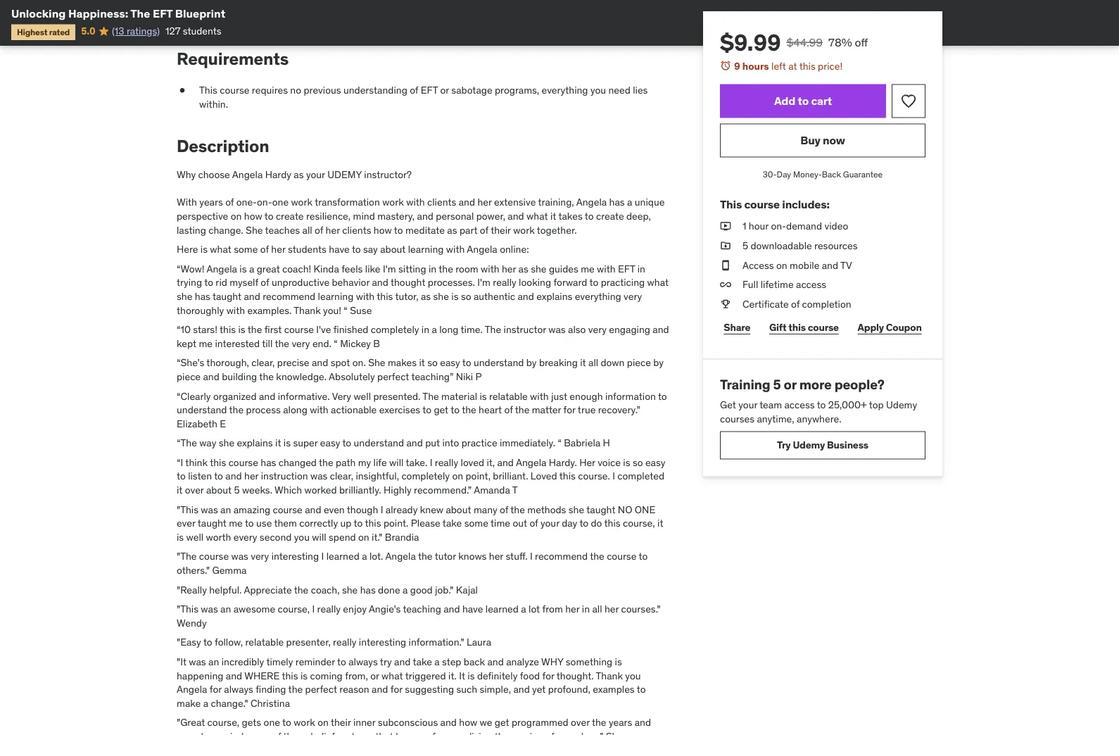 Task type: locate. For each thing, give the bounding box(es) containing it.
for down why
[[543, 670, 555, 682]]

full
[[743, 278, 759, 291]]

1 vertical spatial years
[[609, 717, 633, 729]]

full lifetime access
[[743, 278, 827, 291]]

time.
[[461, 323, 483, 336]]

top
[[870, 398, 884, 411]]

i
[[430, 456, 433, 469], [613, 470, 615, 483], [381, 503, 383, 516], [321, 550, 324, 563], [530, 550, 533, 563], [312, 603, 315, 616]]

her left stuff.
[[489, 550, 503, 563]]

0 horizontal spatial learning
[[318, 290, 354, 303]]

" up hardy.
[[558, 437, 562, 450]]

about down recommend."
[[446, 503, 471, 516]]

2 vertical spatial eft
[[618, 263, 635, 275]]

till
[[262, 337, 273, 350]]

0 vertical spatial she
[[246, 224, 263, 236]]

power,
[[477, 210, 506, 223]]

1 horizontal spatial relatable
[[489, 390, 528, 403]]

of down power, on the top of page
[[480, 224, 489, 236]]

work down why choose angela hardy as your udemy instructor? in the top of the page
[[291, 196, 313, 209]]

1 horizontal spatial always
[[349, 656, 378, 668]]

1 horizontal spatial me
[[229, 517, 243, 530]]

reason
[[340, 683, 370, 696]]

brilliantly.
[[339, 484, 381, 497]]

and
[[459, 196, 475, 209], [417, 210, 434, 223], [508, 210, 524, 223], [822, 259, 839, 271], [372, 276, 389, 289], [244, 290, 260, 303], [518, 290, 534, 303], [653, 323, 669, 336], [312, 357, 328, 369], [203, 371, 220, 383], [259, 390, 276, 403], [407, 437, 423, 450], [498, 456, 514, 469], [226, 470, 242, 483], [305, 503, 321, 516], [444, 603, 460, 616], [394, 656, 411, 668], [488, 656, 504, 668], [226, 670, 242, 682], [372, 683, 388, 696], [514, 683, 530, 696], [441, 717, 457, 729], [635, 717, 651, 729]]

clear, down path
[[330, 470, 353, 483]]

will right life
[[389, 456, 404, 469]]

already
[[386, 503, 418, 516]]

information
[[606, 390, 656, 403]]

listen
[[188, 470, 212, 483]]

xsmall image
[[720, 239, 732, 253], [720, 258, 732, 272], [720, 297, 732, 311]]

version
[[512, 730, 543, 735]]

angela up one-
[[232, 169, 263, 181]]

worked
[[305, 484, 337, 497]]

0 horizontal spatial or
[[371, 670, 379, 682]]

explains down forward
[[537, 290, 573, 303]]

of down resilience,
[[315, 224, 323, 236]]

you inside this course requires no previous understanding of eft or sabotage programs, everything you need lies within.
[[591, 84, 606, 97]]

is up interested
[[238, 323, 246, 336]]

1 vertical spatial she
[[368, 357, 386, 369]]

0 vertical spatial their
[[491, 224, 511, 236]]

she inside with years of one-on-one work transformation work with clients and her extensive training, angela has a unique perspective on how to create resilience, mind mastery, and personal power, and what it takes to create deep, lasting change. she teaches all of her clients how to meditate as part of their work together.
[[246, 224, 263, 236]]

to up niki on the bottom of the page
[[463, 357, 472, 369]]

2 vertical spatial how
[[459, 717, 478, 729]]

1 vertical spatial always
[[224, 683, 253, 696]]

instructor?
[[364, 169, 412, 181]]

ourselves."
[[557, 730, 604, 735]]

0 horizontal spatial perfect
[[305, 683, 337, 696]]

to up teaches
[[265, 210, 274, 223]]

the left version
[[495, 730, 509, 735]]

presented.
[[373, 390, 421, 403]]

very
[[624, 290, 642, 303], [589, 323, 607, 336], [292, 337, 310, 350], [251, 550, 269, 563]]

now
[[823, 133, 846, 148]]

rated
[[49, 26, 70, 37]]

changed
[[279, 456, 317, 469]]

0 vertical spatial completely
[[371, 323, 419, 336]]

examples
[[593, 683, 635, 696]]

like
[[365, 263, 381, 275]]

she down trying
[[177, 290, 193, 303]]

2 vertical spatial xsmall image
[[720, 297, 732, 311]]

add to cart button
[[720, 84, 887, 118]]

0 horizontal spatial easy
[[320, 437, 340, 450]]

0 vertical spatial you
[[591, 84, 606, 97]]

1 horizontal spatial explains
[[537, 290, 573, 303]]

create up teaches
[[276, 210, 304, 223]]

to down mastery,
[[394, 224, 403, 236]]

easy up niki on the bottom of the page
[[440, 357, 460, 369]]

i'm
[[383, 263, 396, 275], [478, 276, 491, 289]]

the right time.
[[485, 323, 501, 336]]

0 horizontal spatial course,
[[207, 717, 240, 729]]

have down kajal
[[463, 603, 483, 616]]

0 vertical spatial piece
[[627, 357, 651, 369]]

others."
[[177, 564, 210, 577]]

to down material on the left
[[451, 404, 460, 416]]

personal
[[436, 210, 474, 223]]

resources
[[815, 239, 858, 252]]

some down gets at bottom
[[246, 730, 270, 735]]

those
[[283, 730, 308, 735]]

1 vertical spatial students
[[288, 243, 327, 256]]

the left tutor
[[418, 550, 433, 563]]

1 vertical spatial how
[[374, 224, 392, 236]]

the right finding
[[288, 683, 303, 696]]

suse
[[350, 304, 372, 317]]

1 horizontal spatial about
[[380, 243, 406, 256]]

i right though
[[381, 503, 383, 516]]

off
[[855, 35, 868, 49]]

i'm up authentic
[[478, 276, 491, 289]]

all left courses." on the bottom
[[593, 603, 602, 616]]

explains
[[537, 290, 573, 303], [237, 437, 273, 450]]

eft up 127
[[153, 6, 173, 20]]

it inside with years of one-on-one work transformation work with clients and her extensive training, angela has a unique perspective on how to create resilience, mind mastery, and personal power, and what it takes to create deep, lasting change. she teaches all of her clients how to meditate as part of their work together.
[[551, 210, 557, 223]]

years up perspective
[[200, 196, 223, 209]]

heart
[[479, 404, 502, 416]]

easy
[[440, 357, 460, 369], [320, 437, 340, 450], [646, 456, 666, 469]]

2 horizontal spatial or
[[784, 376, 797, 393]]

me up every
[[229, 517, 243, 530]]

happening
[[177, 670, 223, 682]]

a inside with years of one-on-one work transformation work with clients and her extensive training, angela has a unique perspective on how to create resilience, mind mastery, and personal power, and what it takes to create deep, lasting change. she teaches all of her clients how to meditate as part of their work together.
[[627, 196, 633, 209]]

exercises
[[379, 404, 420, 416]]

lies
[[633, 84, 648, 97]]

1 vertical spatial "this
[[177, 603, 199, 616]]

xsmall image for 5
[[720, 239, 732, 253]]

downloadable
[[751, 239, 812, 252]]

as right 'hardy'
[[294, 169, 304, 181]]

1 horizontal spatial you
[[591, 84, 606, 97]]

0 vertical spatial have
[[329, 243, 350, 256]]

0 horizontal spatial how
[[244, 210, 262, 223]]

of inside this course requires no previous understanding of eft or sabotage programs, everything you need lies within.
[[410, 84, 419, 97]]

you down them
[[294, 531, 310, 544]]

feels
[[342, 263, 363, 275]]

students down blueprint
[[183, 25, 222, 37]]

work inside the here is what some of her students have to say about learning with angela online: "wow! angela is a great coach! kinda feels like i'm sitting in the room with her as she guides me with eft in trying to rid myself of unproductive behavior and thought processes. i'm really looking forward to practicing what she has taught and recommend learning with this tutor, as she is so authentic and explains everything very thoroughly with examples. thank you! " suse "10 stars! this is the first course i've finished completely in a long time. the instructor was also very engaging and kept me interested till the very end. " mickey b "she's thorough, clear, precise and spot on. she makes it so easy to understand by breaking it all down piece by piece and building the knowledge. absolutely perfect teaching" niki p "clearly organized and informative. very well presented. the material is relatable with just enough information to understand the process along with actionable exercises to get to the heart of the matter for true recovery." elizabeth e "the way she explains it is super easy to understand and put into practice immediately. " babriela h "i think this course has changed the path my life will take. i really loved it, and angela hardy. her voice is so easy to listen to and her instruction was clear, insightful, completely on point, brilliant. loved this course. i completed it over about 5 weeks. which worked brilliantly. highly recommend." amanda t "this was an amazing course and even though i already knew about many of the methods she taught no one ever taught me to use them correctly up to this point. please take some time out of your day to do this course, it is well worth every second you will spend on it." brandia "the course was very interesting i learned a lot. angela the tutor knows her stuff. i recommend the course to others." gemma "really helpful. appreciate the coach, she has done a good job." kajal "this was an awesome course, i really enjoy angie's teaching and have learned a lot from her in all her courses." wendy "easy to follow, relatable presenter, really interesting information." laura "it was an incredibly timely reminder to always try and take a step back and analyze why something is happening and where this is coming from, or what triggered it. it is definitely food for thought. thank you angela for always finding the perfect reason and for suggesting such simple, and yet profound, examples to make a change." christina "great course, gets one to work on their inner subconscious and how we get programmed over the years and ways to unwind some of those belief systems that keep us from realizing the version of ourselves." shane
[[294, 717, 315, 729]]

1 vertical spatial learning
[[318, 290, 354, 303]]

access up 'anywhere.' on the bottom of page
[[785, 398, 815, 411]]

stars!
[[193, 323, 218, 336]]

you up the examples
[[626, 670, 641, 682]]

0 vertical spatial interesting
[[272, 550, 319, 563]]

clients
[[427, 196, 457, 209], [342, 224, 371, 236]]

suggesting
[[405, 683, 454, 696]]

5.0
[[81, 25, 95, 37]]

1 vertical spatial get
[[495, 717, 510, 729]]

1 vertical spatial or
[[784, 376, 797, 393]]

is right it
[[468, 670, 475, 682]]

cart
[[811, 94, 832, 108]]

0 horizontal spatial your
[[306, 169, 325, 181]]

9 hours left at this price!
[[734, 60, 843, 72]]

0 horizontal spatial the
[[130, 6, 150, 20]]

courses
[[720, 412, 755, 425]]

2 vertical spatial you
[[626, 670, 641, 682]]

9
[[734, 60, 741, 72]]

1 xsmall image from the top
[[720, 239, 732, 253]]

1 horizontal spatial i'm
[[478, 276, 491, 289]]

xsmall image left full
[[720, 278, 732, 292]]

resilience,
[[306, 210, 351, 223]]

a right done
[[403, 584, 408, 596]]

think
[[185, 456, 208, 469]]

so up completed in the bottom of the page
[[633, 456, 643, 469]]

xsmall image for this
[[177, 84, 188, 98]]

everything inside this course requires no previous understanding of eft or sabotage programs, everything you need lies within.
[[542, 84, 588, 97]]

$9.99 $44.99 78% off
[[720, 28, 868, 56]]

5 inside training 5 or more people? get your team access to 25,000+ top udemy courses anytime, anywhere.
[[774, 376, 781, 393]]

by left 'breaking'
[[527, 357, 537, 369]]

1 horizontal spatial learning
[[408, 243, 444, 256]]

2 horizontal spatial eft
[[618, 263, 635, 275]]

an left amazing
[[220, 503, 231, 516]]

years inside with years of one-on-one work transformation work with clients and her extensive training, angela has a unique perspective on how to create resilience, mind mastery, and personal power, and what it takes to create deep, lasting change. she teaches all of her clients how to meditate as part of their work together.
[[200, 196, 223, 209]]

easy up completed in the bottom of the page
[[646, 456, 666, 469]]

on inside with years of one-on-one work transformation work with clients and her extensive training, angela has a unique perspective on how to create resilience, mind mastery, and personal power, and what it takes to create deep, lasting change. she teaches all of her clients how to meditate as part of their work together.
[[231, 210, 242, 223]]

has
[[610, 196, 625, 209], [195, 290, 210, 303], [261, 456, 276, 469], [360, 584, 376, 596]]

understand
[[474, 357, 524, 369], [177, 404, 227, 416], [354, 437, 404, 450]]

0 horizontal spatial will
[[312, 531, 327, 544]]

room
[[456, 263, 479, 275]]

at
[[789, 60, 797, 72]]

1 hour on-demand video
[[743, 220, 849, 232]]

access
[[796, 278, 827, 291], [785, 398, 815, 411]]

2 xsmall image from the top
[[720, 258, 732, 272]]

price!
[[818, 60, 843, 72]]

very down every
[[251, 550, 269, 563]]

piece right the "down"
[[627, 357, 651, 369]]

0 horizontal spatial on-
[[257, 196, 272, 209]]

1 vertical spatial you
[[294, 531, 310, 544]]

0 vertical spatial learning
[[408, 243, 444, 256]]

well up actionable
[[354, 390, 371, 403]]

1 horizontal spatial understand
[[354, 437, 404, 450]]

how
[[244, 210, 262, 223], [374, 224, 392, 236], [459, 717, 478, 729]]

guides
[[549, 263, 579, 275]]

2 vertical spatial so
[[633, 456, 643, 469]]

taught down rid
[[213, 290, 242, 303]]

0 horizontal spatial always
[[224, 683, 253, 696]]

127
[[165, 25, 181, 37]]

(13 ratings)
[[112, 25, 160, 37]]

1 horizontal spatial udemy
[[887, 398, 918, 411]]

angela down part in the top of the page
[[467, 243, 498, 256]]

simple,
[[480, 683, 511, 696]]

angie's
[[369, 603, 401, 616]]

1 horizontal spatial interesting
[[359, 636, 406, 649]]

1 horizontal spatial she
[[368, 357, 386, 369]]

babriela
[[564, 437, 601, 450]]

years up shane
[[609, 717, 633, 729]]

informative.
[[278, 390, 330, 403]]

i've
[[316, 323, 331, 336]]

years inside the here is what some of her students have to say about learning with angela online: "wow! angela is a great coach! kinda feels like i'm sitting in the room with her as she guides me with eft in trying to rid myself of unproductive behavior and thought processes. i'm really looking forward to practicing what she has taught and recommend learning with this tutor, as she is so authentic and explains everything very thoroughly with examples. thank you! " suse "10 stars! this is the first course i've finished completely in a long time. the instructor was also very engaging and kept me interested till the very end. " mickey b "she's thorough, clear, precise and spot on. she makes it so easy to understand by breaking it all down piece by piece and building the knowledge. absolutely perfect teaching" niki p "clearly organized and informative. very well presented. the material is relatable with just enough information to understand the process along with actionable exercises to get to the heart of the matter for true recovery." elizabeth e "the way she explains it is super easy to understand and put into practice immediately. " babriela h "i think this course has changed the path my life will take. i really loved it, and angela hardy. her voice is so easy to listen to and her instruction was clear, insightful, completely on point, brilliant. loved this course. i completed it over about 5 weeks. which worked brilliantly. highly recommend." amanda t "this was an amazing course and even though i already knew about many of the methods she taught no one ever taught me to use them correctly up to this point. please take some time out of your day to do this course, it is well worth every second you will spend on it." brandia "the course was very interesting i learned a lot. angela the tutor knows her stuff. i recommend the course to others." gemma "really helpful. appreciate the coach, she has done a good job." kajal "this was an awesome course, i really enjoy angie's teaching and have learned a lot from her in all her courses." wendy "easy to follow, relatable presenter, really interesting information." laura "it was an incredibly timely reminder to always try and take a step back and analyze why something is happening and where this is coming from, or what triggered it. it is definitely food for thought. thank you angela for always finding the perfect reason and for suggesting such simple, and yet profound, examples to make a change." christina "great course, gets one to work on their inner subconscious and how we get programmed over the years and ways to unwind some of those belief systems that keep us from realizing the version of ourselves." shane
[[609, 717, 633, 729]]

on up belief at the bottom left of page
[[318, 717, 329, 729]]

1 vertical spatial 5
[[774, 376, 781, 393]]

1 horizontal spatial learned
[[486, 603, 519, 616]]

gift
[[770, 321, 787, 334]]

lasting
[[177, 224, 206, 236]]

xsmall image for full
[[720, 278, 732, 292]]

appreciate
[[244, 584, 292, 596]]

an down "helpful."
[[220, 603, 231, 616]]

" right end.
[[334, 337, 338, 350]]

0 horizontal spatial "
[[334, 337, 338, 350]]

something
[[566, 656, 613, 668]]

course down the completion
[[808, 321, 839, 334]]

"10
[[177, 323, 191, 336]]

0 vertical spatial over
[[185, 484, 204, 497]]

clients down mind
[[342, 224, 371, 236]]

1 horizontal spatial easy
[[440, 357, 460, 369]]

0 vertical spatial one
[[272, 196, 289, 209]]

0 vertical spatial me
[[581, 263, 595, 275]]

as down personal
[[447, 224, 457, 236]]

1 horizontal spatial will
[[389, 456, 404, 469]]

it
[[459, 670, 465, 682]]

0 vertical spatial xsmall image
[[720, 239, 732, 253]]

day
[[562, 517, 578, 530]]

1 vertical spatial one
[[264, 717, 280, 729]]

sitting
[[399, 263, 426, 275]]

1 horizontal spatial clients
[[427, 196, 457, 209]]

over down listen
[[185, 484, 204, 497]]

the down the do
[[590, 550, 605, 563]]

0 vertical spatial this
[[199, 84, 217, 97]]

everything inside the here is what some of her students have to say about learning with angela online: "wow! angela is a great coach! kinda feels like i'm sitting in the room with her as she guides me with eft in trying to rid myself of unproductive behavior and thought processes. i'm really looking forward to practicing what she has taught and recommend learning with this tutor, as she is so authentic and explains everything very thoroughly with examples. thank you! " suse "10 stars! this is the first course i've finished completely in a long time. the instructor was also very engaging and kept me interested till the very end. " mickey b "she's thorough, clear, precise and spot on. she makes it so easy to understand by breaking it all down piece by piece and building the knowledge. absolutely perfect teaching" niki p "clearly organized and informative. very well presented. the material is relatable with just enough information to understand the process along with actionable exercises to get to the heart of the matter for true recovery." elizabeth e "the way she explains it is super easy to understand and put into practice immediately. " babriela h "i think this course has changed the path my life will take. i really loved it, and angela hardy. her voice is so easy to listen to and her instruction was clear, insightful, completely on point, brilliant. loved this course. i completed it over about 5 weeks. which worked brilliantly. highly recommend." amanda t "this was an amazing course and even though i already knew about many of the methods she taught no one ever taught me to use them correctly up to this point. please take some time out of your day to do this course, it is well worth every second you will spend on it." brandia "the course was very interesting i learned a lot. angela the tutor knows her stuff. i recommend the course to others." gemma "really helpful. appreciate the coach, she has done a good job." kajal "this was an awesome course, i really enjoy angie's teaching and have learned a lot from her in all her courses." wendy "easy to follow, relatable presenter, really interesting information." laura "it was an incredibly timely reminder to always try and take a step back and analyze why something is happening and where this is coming from, or what triggered it. it is definitely food for thought. thank you angela for always finding the perfect reason and for suggesting such simple, and yet profound, examples to make a change." christina "great course, gets one to work on their inner subconscious and how we get programmed over the years and ways to unwind some of those belief systems that keep us from realizing the version of ourselves." shane
[[575, 290, 622, 303]]

0 vertical spatial udemy
[[887, 398, 918, 411]]

eft left sabotage
[[421, 84, 438, 97]]

with inside with years of one-on-one work transformation work with clients and her extensive training, angela has a unique perspective on how to create resilience, mind mastery, and personal power, and what it takes to create deep, lasting change. she teaches all of her clients how to meditate as part of their work together.
[[406, 196, 425, 209]]

just
[[551, 390, 568, 403]]

immediately.
[[500, 437, 556, 450]]

very down the practicing on the top of the page
[[624, 290, 642, 303]]

learning down meditate
[[408, 243, 444, 256]]

explains down process
[[237, 437, 273, 450]]

udemy right try
[[793, 439, 825, 451]]

life
[[374, 456, 387, 469]]

or inside the here is what some of her students have to say about learning with angela online: "wow! angela is a great coach! kinda feels like i'm sitting in the room with her as she guides me with eft in trying to rid myself of unproductive behavior and thought processes. i'm really looking forward to practicing what she has taught and recommend learning with this tutor, as she is so authentic and explains everything very thoroughly with examples. thank you! " suse "10 stars! this is the first course i've finished completely in a long time. the instructor was also very engaging and kept me interested till the very end. " mickey b "she's thorough, clear, precise and spot on. she makes it so easy to understand by breaking it all down piece by piece and building the knowledge. absolutely perfect teaching" niki p "clearly organized and informative. very well presented. the material is relatable with just enough information to understand the process along with actionable exercises to get to the heart of the matter for true recovery." elizabeth e "the way she explains it is super easy to understand and put into practice immediately. " babriela h "i think this course has changed the path my life will take. i really loved it, and angela hardy. her voice is so easy to listen to and her instruction was clear, insightful, completely on point, brilliant. loved this course. i completed it over about 5 weeks. which worked brilliantly. highly recommend." amanda t "this was an amazing course and even though i already knew about many of the methods she taught no one ever taught me to use them correctly up to this point. please take some time out of your day to do this course, it is well worth every second you will spend on it." brandia "the course was very interesting i learned a lot. angela the tutor knows her stuff. i recommend the course to others." gemma "really helpful. appreciate the coach, she has done a good job." kajal "this was an awesome course, i really enjoy angie's teaching and have learned a lot from her in all her courses." wendy "easy to follow, relatable presenter, really interesting information." laura "it was an incredibly timely reminder to always try and take a step back and analyze why something is happening and where this is coming from, or what triggered it. it is definitely food for thought. thank you angela for always finding the perfect reason and for suggesting such simple, and yet profound, examples to make a change." christina "great course, gets one to work on their inner subconscious and how we get programmed over the years and ways to unwind some of those belief systems that keep us from realizing the version of ourselves." shane
[[371, 670, 379, 682]]

1 horizontal spatial from
[[543, 603, 563, 616]]

long
[[440, 323, 459, 336]]

what down training,
[[527, 210, 548, 223]]

everything down the practicing on the top of the page
[[575, 290, 622, 303]]

thank left "you!"
[[294, 304, 321, 317]]

this for this course requires no previous understanding of eft or sabotage programs, everything you need lies within.
[[199, 84, 217, 97]]

recovery."
[[598, 404, 641, 416]]

in right 'sitting'
[[429, 263, 437, 275]]

your down methods
[[541, 517, 560, 530]]

2 vertical spatial "
[[558, 437, 562, 450]]

a up the myself
[[249, 263, 254, 275]]

to down "great
[[201, 730, 210, 735]]

0 vertical spatial well
[[354, 390, 371, 403]]

clear,
[[252, 357, 275, 369], [330, 470, 353, 483]]

this inside this course requires no previous understanding of eft or sabotage programs, everything you need lies within.
[[199, 84, 217, 97]]

what inside with years of one-on-one work transformation work with clients and her extensive training, angela has a unique perspective on how to create resilience, mind mastery, and personal power, and what it takes to create deep, lasting change. she teaches all of her clients how to meditate as part of their work together.
[[527, 210, 548, 223]]

ever
[[177, 517, 195, 530]]

1 vertical spatial explains
[[237, 437, 273, 450]]

a up deep,
[[627, 196, 633, 209]]

1 create from the left
[[276, 210, 304, 223]]

an
[[220, 503, 231, 516], [220, 603, 231, 616], [208, 656, 219, 668]]

was up gemma
[[231, 550, 248, 563]]

"this up 'wendy'
[[177, 603, 199, 616]]

2 horizontal spatial your
[[739, 398, 758, 411]]

course inside this course requires no previous understanding of eft or sabotage programs, everything you need lies within.
[[220, 84, 250, 97]]

1 horizontal spatial thank
[[596, 670, 623, 682]]

to inside training 5 or more people? get your team access to 25,000+ top udemy courses anytime, anywhere.
[[817, 398, 826, 411]]

eft up the practicing on the top of the page
[[618, 263, 635, 275]]

1 vertical spatial everything
[[575, 290, 622, 303]]

"this up ever
[[177, 503, 199, 516]]

understand up elizabeth
[[177, 404, 227, 416]]

1 vertical spatial perfect
[[305, 683, 337, 696]]

2 vertical spatial xsmall image
[[720, 278, 732, 292]]

1 vertical spatial so
[[428, 357, 438, 369]]

1 vertical spatial have
[[463, 603, 483, 616]]

interesting up try
[[359, 636, 406, 649]]

the
[[130, 6, 150, 20], [485, 323, 501, 336], [423, 390, 439, 403]]

0 vertical spatial "this
[[177, 503, 199, 516]]

the up the out
[[511, 503, 525, 516]]

i'm right like
[[383, 263, 396, 275]]

1 vertical spatial from
[[433, 730, 453, 735]]

her up power, on the top of page
[[478, 196, 492, 209]]

your inside training 5 or more people? get your team access to 25,000+ top udemy courses anytime, anywhere.
[[739, 398, 758, 411]]

0 horizontal spatial recommend
[[263, 290, 316, 303]]

with up room
[[446, 243, 465, 256]]

me down stars!
[[199, 337, 213, 350]]

coming
[[310, 670, 343, 682]]

or right from,
[[371, 670, 379, 682]]

xsmall image
[[177, 84, 188, 98], [720, 219, 732, 233], [720, 278, 732, 292]]

how inside the here is what some of her students have to say about learning with angela online: "wow! angela is a great coach! kinda feels like i'm sitting in the room with her as she guides me with eft in trying to rid myself of unproductive behavior and thought processes. i'm really looking forward to practicing what she has taught and recommend learning with this tutor, as she is so authentic and explains everything very thoroughly with examples. thank you! " suse "10 stars! this is the first course i've finished completely in a long time. the instructor was also very engaging and kept me interested till the very end. " mickey b "she's thorough, clear, precise and spot on. she makes it so easy to understand by breaking it all down piece by piece and building the knowledge. absolutely perfect teaching" niki p "clearly organized and informative. very well presented. the material is relatable with just enough information to understand the process along with actionable exercises to get to the heart of the matter for true recovery." elizabeth e "the way she explains it is super easy to understand and put into practice immediately. " babriela h "i think this course has changed the path my life will take. i really loved it, and angela hardy. her voice is so easy to listen to and her instruction was clear, insightful, completely on point, brilliant. loved this course. i completed it over about 5 weeks. which worked brilliantly. highly recommend." amanda t "this was an amazing course and even though i already knew about many of the methods she taught no one ever taught me to use them correctly up to this point. please take some time out of your day to do this course, it is well worth every second you will spend on it." brandia "the course was very interesting i learned a lot. angela the tutor knows her stuff. i recommend the course to others." gemma "really helpful. appreciate the coach, she has done a good job." kajal "this was an awesome course, i really enjoy angie's teaching and have learned a lot from her in all her courses." wendy "easy to follow, relatable presenter, really interesting information." laura "it was an incredibly timely reminder to always try and take a step back and analyze why something is happening and where this is coming from, or what triggered it. it is definitely food for thought. thank you angela for always finding the perfect reason and for suggesting such simple, and yet profound, examples to make a change." christina "great course, gets one to work on their inner subconscious and how we get programmed over the years and ways to unwind some of those belief systems that keep us from realizing the version of ourselves." shane
[[459, 717, 478, 729]]

to down amazing
[[245, 517, 254, 530]]

1 horizontal spatial so
[[461, 290, 471, 303]]

"the
[[177, 437, 197, 450]]

1 vertical spatial take
[[413, 656, 432, 668]]

of down the great
[[261, 276, 269, 289]]

eft inside the here is what some of her students have to say about learning with angela online: "wow! angela is a great coach! kinda feels like i'm sitting in the room with her as she guides me with eft in trying to rid myself of unproductive behavior and thought processes. i'm really looking forward to practicing what she has taught and recommend learning with this tutor, as she is so authentic and explains everything very thoroughly with examples. thank you! " suse "10 stars! this is the first course i've finished completely in a long time. the instructor was also very engaging and kept me interested till the very end. " mickey b "she's thorough, clear, precise and spot on. she makes it so easy to understand by breaking it all down piece by piece and building the knowledge. absolutely perfect teaching" niki p "clearly organized and informative. very well presented. the material is relatable with just enough information to understand the process along with actionable exercises to get to the heart of the matter for true recovery." elizabeth e "the way she explains it is super easy to understand and put into practice immediately. " babriela h "i think this course has changed the path my life will take. i really loved it, and angela hardy. her voice is so easy to listen to and her instruction was clear, insightful, completely on point, brilliant. loved this course. i completed it over about 5 weeks. which worked brilliantly. highly recommend." amanda t "this was an amazing course and even though i already knew about many of the methods she taught no one ever taught me to use them correctly up to this point. please take some time out of your day to do this course, it is well worth every second you will spend on it." brandia "the course was very interesting i learned a lot. angela the tutor knows her stuff. i recommend the course to others." gemma "really helpful. appreciate the coach, she has done a good job." kajal "this was an awesome course, i really enjoy angie's teaching and have learned a lot from her in all her courses." wendy "easy to follow, relatable presenter, really interesting information." laura "it was an incredibly timely reminder to always try and take a step back and analyze why something is happening and where this is coming from, or what triggered it. it is definitely food for thought. thank you angela for always finding the perfect reason and for suggesting such simple, and yet profound, examples to make a change." christina "great course, gets one to work on their inner subconscious and how we get programmed over the years and ways to unwind some of those belief systems that keep us from realizing the version of ourselves." shane
[[618, 263, 635, 275]]

1 horizontal spatial years
[[609, 717, 633, 729]]

3 xsmall image from the top
[[720, 297, 732, 311]]

course,
[[623, 517, 655, 530], [278, 603, 310, 616], [207, 717, 240, 729]]

"wow!
[[177, 263, 205, 275]]

such
[[457, 683, 477, 696]]

5 downloadable resources
[[743, 239, 858, 252]]

ways
[[177, 730, 198, 735]]

0 vertical spatial will
[[389, 456, 404, 469]]

why
[[177, 169, 196, 181]]

course, down appreciate at the bottom of the page
[[278, 603, 310, 616]]

0 vertical spatial always
[[349, 656, 378, 668]]

2 horizontal spatial about
[[446, 503, 471, 516]]

1 vertical spatial their
[[331, 717, 351, 729]]

0 horizontal spatial learned
[[326, 550, 360, 563]]



Task type: describe. For each thing, give the bounding box(es) containing it.
0 vertical spatial eft
[[153, 6, 173, 20]]

systems
[[337, 730, 374, 735]]

a right make on the bottom of the page
[[203, 697, 208, 710]]

1 vertical spatial taught
[[587, 503, 616, 516]]

she down processes.
[[433, 290, 449, 303]]

this up interested
[[220, 323, 236, 336]]

"clearly
[[177, 390, 211, 403]]

path
[[336, 456, 356, 469]]

more
[[800, 376, 832, 393]]

to inside "button"
[[798, 94, 809, 108]]

get
[[720, 398, 736, 411]]

2 horizontal spatial you
[[626, 670, 641, 682]]

course down worth
[[199, 550, 229, 563]]

this right at
[[800, 60, 816, 72]]

0 vertical spatial explains
[[537, 290, 573, 303]]

guarantee
[[843, 169, 883, 180]]

2 horizontal spatial me
[[581, 263, 595, 275]]

unique
[[635, 196, 665, 209]]

2 vertical spatial about
[[446, 503, 471, 516]]

her right lot
[[566, 603, 580, 616]]

0 horizontal spatial interesting
[[272, 550, 319, 563]]

people?
[[835, 376, 885, 393]]

one inside with years of one-on-one work transformation work with clients and her extensive training, angela has a unique perspective on how to create resilience, mind mastery, and personal power, and what it takes to create deep, lasting change. she teaches all of her clients how to meditate as part of their work together.
[[272, 196, 289, 209]]

recommend."
[[414, 484, 472, 497]]

i down coach,
[[312, 603, 315, 616]]

udemy inside try udemy business link
[[793, 439, 825, 451]]

$44.99
[[787, 35, 823, 49]]

xsmall image for 1
[[720, 219, 732, 233]]

0 horizontal spatial take
[[413, 656, 432, 668]]

0 vertical spatial perfect
[[377, 371, 409, 383]]

b
[[373, 337, 380, 350]]

incredibly
[[222, 656, 264, 668]]

30-day money-back guarantee
[[763, 169, 883, 180]]

weeks.
[[242, 484, 273, 497]]

gift this course
[[770, 321, 839, 334]]

1 horizontal spatial take
[[443, 517, 462, 530]]

behavior
[[332, 276, 370, 289]]

sabotage
[[452, 84, 493, 97]]

examples.
[[248, 304, 292, 317]]

their inside with years of one-on-one work transformation work with clients and her extensive training, angela has a unique perspective on how to create resilience, mind mastery, and personal power, and what it takes to create deep, lasting change. she teaches all of her clients how to meditate as part of their work together.
[[491, 224, 511, 236]]

0 vertical spatial students
[[183, 25, 222, 37]]

amanda
[[474, 484, 510, 497]]

unproductive
[[272, 276, 330, 289]]

though
[[347, 503, 378, 516]]

of left those
[[273, 730, 281, 735]]

unlocking
[[11, 6, 66, 20]]

127 students
[[165, 25, 222, 37]]

1 vertical spatial the
[[485, 323, 501, 336]]

why choose angela hardy as your udemy instructor?
[[177, 169, 412, 181]]

1 vertical spatial completely
[[402, 470, 450, 483]]

this down timely
[[282, 670, 298, 682]]

this right the do
[[605, 517, 621, 530]]

this down hardy.
[[560, 470, 576, 483]]

2 "this from the top
[[177, 603, 199, 616]]

subconscious
[[378, 717, 438, 729]]

try
[[380, 656, 392, 668]]

her down online:
[[502, 263, 516, 275]]

to right takes
[[585, 210, 594, 223]]

1 horizontal spatial how
[[374, 224, 392, 236]]

is down processes.
[[452, 290, 459, 303]]

has inside with years of one-on-one work transformation work with clients and her extensive training, angela has a unique perspective on how to create resilience, mind mastery, and personal power, and what it takes to create deep, lasting change. she teaches all of her clients how to meditate as part of their work together.
[[610, 196, 625, 209]]

30-
[[763, 169, 777, 180]]

i right 'take.'
[[430, 456, 433, 469]]

t
[[512, 484, 518, 497]]

0 vertical spatial get
[[434, 404, 449, 416]]

0 vertical spatial thank
[[294, 304, 321, 317]]

0 horizontal spatial well
[[186, 531, 204, 544]]

a left lot
[[521, 603, 526, 616]]

course up weeks.
[[229, 456, 258, 469]]

no
[[290, 84, 301, 97]]

a left step
[[435, 656, 440, 668]]

previous
[[304, 84, 341, 97]]

she right 'way'
[[219, 437, 235, 450]]

0 vertical spatial taught
[[213, 290, 242, 303]]

1 horizontal spatial the
[[423, 390, 439, 403]]

one-
[[236, 196, 257, 209]]

has up thoroughly
[[195, 290, 210, 303]]

it right 'breaking'
[[580, 357, 586, 369]]

of down programmed
[[546, 730, 554, 735]]

of right the out
[[530, 517, 538, 530]]

a left long
[[432, 323, 437, 336]]

1 vertical spatial thank
[[596, 670, 623, 682]]

training,
[[538, 196, 574, 209]]

0 vertical spatial about
[[380, 243, 406, 256]]

2 horizontal spatial course,
[[623, 517, 655, 530]]

laura
[[467, 636, 492, 649]]

the left coach,
[[294, 584, 309, 596]]

is up the myself
[[240, 263, 247, 275]]

add to cart
[[775, 94, 832, 108]]

she up looking
[[531, 263, 547, 275]]

blueprint
[[175, 6, 225, 20]]

2 horizontal spatial understand
[[474, 357, 524, 369]]

on left the it."
[[358, 531, 369, 544]]

1 horizontal spatial over
[[571, 717, 590, 729]]

udemy inside training 5 or more people? get your team access to 25,000+ top udemy courses anytime, anywhere.
[[887, 398, 918, 411]]

it down completed in the bottom of the page
[[658, 517, 664, 530]]

this left "tutor,"
[[377, 290, 393, 303]]

reminder
[[296, 656, 335, 668]]

here
[[177, 243, 198, 256]]

her down resilience,
[[326, 224, 340, 236]]

very right also
[[589, 323, 607, 336]]

thought.
[[557, 670, 594, 682]]

very
[[332, 390, 351, 403]]

instruction
[[261, 470, 308, 483]]

1 vertical spatial all
[[589, 357, 599, 369]]

kept
[[177, 337, 196, 350]]

lot
[[529, 603, 540, 616]]

angela down brandia
[[385, 550, 416, 563]]

1 horizontal spatial clear,
[[330, 470, 353, 483]]

voice
[[598, 456, 621, 469]]

day
[[777, 169, 792, 180]]

was up 'wendy'
[[201, 603, 218, 616]]

1 vertical spatial understand
[[177, 404, 227, 416]]

presenter,
[[286, 636, 331, 649]]

5 inside the here is what some of her students have to say about learning with angela online: "wow! angela is a great coach! kinda feels like i'm sitting in the room with her as she guides me with eft in trying to rid myself of unproductive behavior and thought processes. i'm really looking forward to practicing what she has taught and recommend learning with this tutor, as she is so authentic and explains everything very thoroughly with examples. thank you! " suse "10 stars! this is the first course i've finished completely in a long time. the instructor was also very engaging and kept me interested till the very end. " mickey b "she's thorough, clear, precise and spot on. she makes it so easy to understand by breaking it all down piece by piece and building the knowledge. absolutely perfect teaching" niki p "clearly organized and informative. very well presented. the material is relatable with just enough information to understand the process along with actionable exercises to get to the heart of the matter for true recovery." elizabeth e "the way she explains it is super easy to understand and put into practice immediately. " babriela h "i think this course has changed the path my life will take. i really loved it, and angela hardy. her voice is so easy to listen to and her instruction was clear, insightful, completely on point, brilliant. loved this course. i completed it over about 5 weeks. which worked brilliantly. highly recommend." amanda t "this was an amazing course and even though i already knew about many of the methods she taught no one ever taught me to use them correctly up to this point. please take some time out of your day to do this course, it is well worth every second you will spend on it." brandia "the course was very interesting i learned a lot. angela the tutor knows her stuff. i recommend the course to others." gemma "really helpful. appreciate the coach, she has done a good job." kajal "this was an awesome course, i really enjoy angie's teaching and have learned a lot from her in all her courses." wendy "easy to follow, relatable presenter, really interesting information." laura "it was an incredibly timely reminder to always try and take a step back and analyze why something is happening and where this is coming from, or what triggered it. it is definitely food for thought. thank you angela for always finding the perfect reason and for suggesting such simple, and yet profound, examples to make a change." christina "great course, gets one to work on their inner subconscious and how we get programmed over the years and ways to unwind some of those belief systems that keep us from realizing the version of ourselves." shane
[[234, 484, 240, 497]]

the left path
[[319, 456, 334, 469]]

1 horizontal spatial piece
[[627, 357, 651, 369]]

0 vertical spatial i'm
[[383, 263, 396, 275]]

completed
[[618, 470, 665, 483]]

spend
[[329, 531, 356, 544]]

1 horizontal spatial well
[[354, 390, 371, 403]]

in left long
[[422, 323, 430, 336]]

p
[[476, 371, 482, 383]]

her up weeks.
[[244, 470, 259, 483]]

0 vertical spatial clear,
[[252, 357, 275, 369]]

0 vertical spatial clients
[[427, 196, 457, 209]]

her left courses." on the bottom
[[605, 603, 619, 616]]

1 vertical spatial will
[[312, 531, 327, 544]]

0 horizontal spatial have
[[329, 243, 350, 256]]

is down reminder
[[301, 670, 308, 682]]

the right building
[[259, 371, 274, 383]]

kinda
[[314, 263, 339, 275]]

0 horizontal spatial from
[[433, 730, 453, 735]]

2 vertical spatial an
[[208, 656, 219, 668]]

to right information
[[658, 390, 667, 403]]

of up the great
[[260, 243, 269, 256]]

"it
[[177, 656, 187, 668]]

change.
[[209, 224, 243, 236]]

requires
[[252, 84, 288, 97]]

certificate of completion
[[743, 297, 852, 310]]

of up 'time'
[[500, 503, 509, 516]]

the down organized
[[229, 404, 244, 416]]

to right exercises
[[423, 404, 432, 416]]

1 vertical spatial learned
[[486, 603, 519, 616]]

it left super
[[275, 437, 281, 450]]

1 horizontal spatial on-
[[771, 220, 787, 232]]

as inside with years of one-on-one work transformation work with clients and her extensive training, angela has a unique perspective on how to create resilience, mind mastery, and personal power, and what it takes to create deep, lasting change. she teaches all of her clients how to meditate as part of their work together.
[[447, 224, 457, 236]]

highest
[[17, 26, 47, 37]]

xsmall image for certificate
[[720, 297, 732, 311]]

enough
[[570, 390, 603, 403]]

1 vertical spatial piece
[[177, 371, 201, 383]]

spot
[[331, 357, 350, 369]]

was up happening
[[189, 656, 206, 668]]

0 horizontal spatial explains
[[237, 437, 273, 450]]

0 vertical spatial how
[[244, 210, 262, 223]]

this for this course includes:
[[720, 197, 742, 211]]

all inside with years of one-on-one work transformation work with clients and her extensive training, angela has a unique perspective on how to create resilience, mind mastery, and personal power, and what it takes to create deep, lasting change. she teaches all of her clients how to meditate as part of their work together.
[[302, 224, 312, 236]]

0 vertical spatial an
[[220, 503, 231, 516]]

awesome
[[234, 603, 275, 616]]

small image
[[194, 1, 208, 15]]

1 vertical spatial course,
[[278, 603, 310, 616]]

1 vertical spatial easy
[[320, 437, 340, 450]]

rid
[[216, 276, 227, 289]]

point.
[[384, 517, 409, 530]]

one inside the here is what some of her students have to say about learning with angela online: "wow! angela is a great coach! kinda feels like i'm sitting in the room with her as she guides me with eft in trying to rid myself of unproductive behavior and thought processes. i'm really looking forward to practicing what she has taught and recommend learning with this tutor, as she is so authentic and explains everything very thoroughly with examples. thank you! " suse "10 stars! this is the first course i've finished completely in a long time. the instructor was also very engaging and kept me interested till the very end. " mickey b "she's thorough, clear, precise and spot on. she makes it so easy to understand by breaking it all down piece by piece and building the knowledge. absolutely perfect teaching" niki p "clearly organized and informative. very well presented. the material is relatable with just enough information to understand the process along with actionable exercises to get to the heart of the matter for true recovery." elizabeth e "the way she explains it is super easy to understand and put into practice immediately. " babriela h "i think this course has changed the path my life will take. i really loved it, and angela hardy. her voice is so easy to listen to and her instruction was clear, insightful, completely on point, brilliant. loved this course. i completed it over about 5 weeks. which worked brilliantly. highly recommend." amanda t "this was an amazing course and even though i already knew about many of the methods she taught no one ever taught me to use them correctly up to this point. please take some time out of your day to do this course, it is well worth every second you will spend on it." brandia "the course was very interesting i learned a lot. angela the tutor knows her stuff. i recommend the course to others." gemma "really helpful. appreciate the coach, she has done a good job." kajal "this was an awesome course, i really enjoy angie's teaching and have learned a lot from her in all her courses." wendy "easy to follow, relatable presenter, really interesting information." laura "it was an incredibly timely reminder to always try and take a step back and analyze why something is happening and where this is coming from, or what triggered it. it is definitely food for thought. thank you angela for always finding the perfect reason and for suggesting such simple, and yet profound, examples to make a change." christina "great course, gets one to work on their inner subconscious and how we get programmed over the years and ways to unwind some of those belief systems that keep us from realizing the version of ourselves." shane
[[264, 717, 280, 729]]

forward
[[554, 276, 588, 289]]

angela up make on the bottom of the page
[[177, 683, 207, 696]]

1 "this from the top
[[177, 503, 199, 516]]

practice
[[462, 437, 498, 450]]

angela inside with years of one-on-one work transformation work with clients and her extensive training, angela has a unique perspective on how to create resilience, mind mastery, and personal power, and what it takes to create deep, lasting change. she teaches all of her clients how to meditate as part of their work together.
[[577, 196, 607, 209]]

course.
[[578, 470, 610, 483]]

1 vertical spatial interesting
[[359, 636, 406, 649]]

or inside this course requires no previous understanding of eft or sabotage programs, everything you need lies within.
[[440, 84, 449, 97]]

she inside the here is what some of her students have to say about learning with angela online: "wow! angela is a great coach! kinda feels like i'm sitting in the room with her as she guides me with eft in trying to rid myself of unproductive behavior and thought processes. i'm really looking forward to practicing what she has taught and recommend learning with this tutor, as she is so authentic and explains everything very thoroughly with examples. thank you! " suse "10 stars! this is the first course i've finished completely in a long time. the instructor was also very engaging and kept me interested till the very end. " mickey b "she's thorough, clear, precise and spot on. she makes it so easy to understand by breaking it all down piece by piece and building the knowledge. absolutely perfect teaching" niki p "clearly organized and informative. very well presented. the material is relatable with just enough information to understand the process along with actionable exercises to get to the heart of the matter for true recovery." elizabeth e "the way she explains it is super easy to understand and put into practice immediately. " babriela h "i think this course has changed the path my life will take. i really loved it, and angela hardy. her voice is so easy to listen to and her instruction was clear, insightful, completely on point, brilliant. loved this course. i completed it over about 5 weeks. which worked brilliantly. highly recommend." amanda t "this was an amazing course and even though i already knew about many of the methods she taught no one ever taught me to use them correctly up to this point. please take some time out of your day to do this course, it is well worth every second you will spend on it." brandia "the course was very interesting i learned a lot. angela the tutor knows her stuff. i recommend the course to others." gemma "really helpful. appreciate the coach, she has done a good job." kajal "this was an awesome course, i really enjoy angie's teaching and have learned a lot from her in all her courses." wendy "easy to follow, relatable presenter, really interesting information." laura "it was an incredibly timely reminder to always try and take a step back and analyze why something is happening and where this is coming from, or what triggered it. it is definitely food for thought. thank you angela for always finding the perfect reason and for suggesting such simple, and yet profound, examples to make a change." christina "great course, gets one to work on their inner subconscious and how we get programmed over the years and ways to unwind some of those belief systems that keep us from realizing the version of ourselves." shane
[[368, 357, 386, 369]]

the right "till"
[[275, 337, 289, 350]]

really up authentic
[[493, 276, 517, 289]]

enjoy
[[343, 603, 367, 616]]

her
[[580, 456, 596, 469]]

or inside training 5 or more people? get your team access to 25,000+ top udemy courses anytime, anywhere.
[[784, 376, 797, 393]]

follow,
[[215, 636, 243, 649]]

0 horizontal spatial over
[[185, 484, 204, 497]]

1 vertical spatial recommend
[[535, 550, 588, 563]]

access inside training 5 or more people? get your team access to 25,000+ top udemy courses anytime, anywhere.
[[785, 398, 815, 411]]

the up ourselves."
[[592, 717, 607, 729]]

share
[[724, 321, 751, 334]]

for left true
[[564, 404, 576, 416]]

the left first
[[248, 323, 262, 336]]

"easy
[[177, 636, 201, 649]]

angela up rid
[[207, 263, 237, 275]]

it,
[[487, 456, 495, 469]]

has up instruction
[[261, 456, 276, 469]]

this course requires no previous understanding of eft or sabotage programs, everything you need lies within.
[[199, 84, 648, 111]]

alarm image
[[720, 60, 732, 71]]

was up worth
[[201, 503, 218, 516]]

loved
[[531, 470, 557, 483]]

2 vertical spatial all
[[593, 603, 602, 616]]

she up enjoy at the bottom left
[[342, 584, 358, 596]]

0 vertical spatial from
[[543, 603, 563, 616]]

for up change."
[[210, 683, 222, 696]]

thought
[[391, 276, 426, 289]]

2 vertical spatial course,
[[207, 717, 240, 729]]

2 create from the left
[[596, 210, 624, 223]]

wishlist image
[[901, 93, 918, 110]]

0 vertical spatial 5
[[743, 239, 749, 252]]

1 vertical spatial i'm
[[478, 276, 491, 289]]

1 vertical spatial "
[[334, 337, 338, 350]]

1 horizontal spatial have
[[463, 603, 483, 616]]

0 vertical spatial recommend
[[263, 290, 316, 303]]

angela up the 'loved'
[[516, 456, 547, 469]]

on- inside with years of one-on-one work transformation work with clients and her extensive training, angela has a unique perspective on how to create resilience, mind mastery, and personal power, and what it takes to create deep, lasting change. she teaches all of her clients how to meditate as part of their work together.
[[257, 196, 272, 209]]

2 vertical spatial understand
[[354, 437, 404, 450]]

your inside the here is what some of her students have to say about learning with angela online: "wow! angela is a great coach! kinda feels like i'm sitting in the room with her as she guides me with eft in trying to rid myself of unproductive behavior and thought processes. i'm really looking forward to practicing what she has taught and recommend learning with this tutor, as she is so authentic and explains everything very thoroughly with examples. thank you! " suse "10 stars! this is the first course i've finished completely in a long time. the instructor was also very engaging and kept me interested till the very end. " mickey b "she's thorough, clear, precise and spot on. she makes it so easy to understand by breaking it all down piece by piece and building the knowledge. absolutely perfect teaching" niki p "clearly organized and informative. very well presented. the material is relatable with just enough information to understand the process along with actionable exercises to get to the heart of the matter for true recovery." elizabeth e "the way she explains it is super easy to understand and put into practice immediately. " babriela h "i think this course has changed the path my life will take. i really loved it, and angela hardy. her voice is so easy to listen to and her instruction was clear, insightful, completely on point, brilliant. loved this course. i completed it over about 5 weeks. which worked brilliantly. highly recommend." amanda t "this was an amazing course and even though i already knew about many of the methods she taught no one ever taught me to use them correctly up to this point. please take some time out of your day to do this course, it is well worth every second you will spend on it." brandia "the course was very interesting i learned a lot. angela the tutor knows her stuff. i recommend the course to others." gemma "really helpful. appreciate the coach, she has done a good job." kajal "this was an awesome course, i really enjoy angie's teaching and have learned a lot from her in all her courses." wendy "easy to follow, relatable presenter, really interesting information." laura "it was an incredibly timely reminder to always try and take a step back and analyze why something is happening and where this is coming from, or what triggered it. it is definitely food for thought. thank you angela for always finding the perfect reason and for suggesting such simple, and yet profound, examples to make a change." christina "great course, gets one to work on their inner subconscious and how we get programmed over the years and ways to unwind some of those belief systems that keep us from realizing the version of ourselves." shane
[[541, 517, 560, 530]]

it up teaching"
[[419, 357, 425, 369]]

with down the myself
[[226, 304, 245, 317]]

"great
[[177, 717, 205, 729]]

0 vertical spatial access
[[796, 278, 827, 291]]

meditate
[[406, 224, 445, 236]]

to right "easy at the bottom of page
[[203, 636, 212, 649]]

really down into
[[435, 456, 459, 469]]

to up from,
[[337, 656, 346, 668]]

to right up
[[354, 517, 363, 530]]

coupon
[[886, 321, 922, 334]]

put
[[425, 437, 440, 450]]

1 by from the left
[[527, 357, 537, 369]]

2 horizontal spatial so
[[633, 456, 643, 469]]

time
[[491, 517, 511, 530]]

this right gift
[[789, 321, 806, 334]]

us
[[420, 730, 430, 735]]

try udemy business link
[[720, 431, 926, 460]]

eft inside this course requires no previous understanding of eft or sabotage programs, everything you need lies within.
[[421, 84, 438, 97]]

i up coach,
[[321, 550, 324, 563]]

0 vertical spatial some
[[234, 243, 258, 256]]

1 vertical spatial about
[[206, 484, 232, 497]]

was up worked
[[311, 470, 328, 483]]

the up processes.
[[439, 263, 453, 275]]

has left done
[[360, 584, 376, 596]]

really down coach,
[[317, 603, 341, 616]]

online:
[[500, 243, 529, 256]]

0 vertical spatial "
[[344, 304, 348, 317]]

is down ever
[[177, 531, 184, 544]]

with right room
[[481, 263, 500, 275]]

their inside the here is what some of her students have to say about learning with angela online: "wow! angela is a great coach! kinda feels like i'm sitting in the room with her as she guides me with eft in trying to rid myself of unproductive behavior and thought processes. i'm really looking forward to practicing what she has taught and recommend learning with this tutor, as she is so authentic and explains everything very thoroughly with examples. thank you! " suse "10 stars! this is the first course i've finished completely in a long time. the instructor was also very engaging and kept me interested till the very end. " mickey b "she's thorough, clear, precise and spot on. she makes it so easy to understand by breaking it all down piece by piece and building the knowledge. absolutely perfect teaching" niki p "clearly organized and informative. very well presented. the material is relatable with just enough information to understand the process along with actionable exercises to get to the heart of the matter for true recovery." elizabeth e "the way she explains it is super easy to understand and put into practice immediately. " babriela h "i think this course has changed the path my life will take. i really loved it, and angela hardy. her voice is so easy to listen to and her instruction was clear, insightful, completely on point, brilliant. loved this course. i completed it over about 5 weeks. which worked brilliantly. highly recommend." amanda t "this was an amazing course and even though i already knew about many of the methods she taught no one ever taught me to use them correctly up to this point. please take some time out of your day to do this course, it is well worth every second you will spend on it." brandia "the course was very interesting i learned a lot. angela the tutor knows her stuff. i recommend the course to others." gemma "really helpful. appreciate the coach, she has done a good job." kajal "this was an awesome course, i really enjoy angie's teaching and have learned a lot from her in all her courses." wendy "easy to follow, relatable presenter, really interesting information." laura "it was an incredibly timely reminder to always try and take a step back and analyze why something is happening and where this is coming from, or what triggered it. it is definitely food for thought. thank you angela for always finding the perfect reason and for suggesting such simple, and yet profound, examples to make a change." christina "great course, gets one to work on their inner subconscious and how we get programmed over the years and ways to unwind some of those belief systems that keep us from realizing the version of ourselves." shane
[[331, 717, 351, 729]]

25,000+
[[829, 398, 867, 411]]

correctly
[[299, 517, 338, 530]]

is up the examples
[[615, 656, 622, 668]]

please
[[411, 517, 441, 530]]

xsmall image for access
[[720, 258, 732, 272]]

to up those
[[282, 717, 291, 729]]

2 horizontal spatial "
[[558, 437, 562, 450]]

down
[[601, 357, 625, 369]]

left
[[772, 60, 786, 72]]

is right voice at the bottom of page
[[623, 456, 631, 469]]

really down enjoy at the bottom left
[[333, 636, 357, 649]]

we
[[480, 717, 493, 729]]

perspective
[[177, 210, 228, 223]]

2 vertical spatial easy
[[646, 456, 666, 469]]

2 by from the left
[[654, 357, 664, 369]]

i down voice at the bottom of page
[[613, 470, 615, 483]]

with up the practicing on the top of the page
[[597, 263, 616, 275]]

0 vertical spatial the
[[130, 6, 150, 20]]

mobile
[[790, 259, 820, 271]]

2 vertical spatial taught
[[198, 517, 227, 530]]

1 vertical spatial relatable
[[245, 636, 284, 649]]

for down try
[[391, 683, 403, 696]]

her down teaches
[[271, 243, 286, 256]]

completion
[[802, 297, 852, 310]]

with down informative.
[[310, 404, 329, 416]]

1 vertical spatial me
[[199, 337, 213, 350]]

2 vertical spatial some
[[246, 730, 270, 735]]

0 horizontal spatial clients
[[342, 224, 371, 236]]

try
[[777, 439, 791, 451]]

1 vertical spatial some
[[465, 517, 489, 530]]

to left the do
[[580, 517, 589, 530]]

money-
[[794, 169, 822, 180]]

a left lot.
[[362, 550, 367, 563]]

it."
[[372, 531, 383, 544]]

students inside the here is what some of her students have to say about learning with angela online: "wow! angela is a great coach! kinda feels like i'm sitting in the room with her as she guides me with eft in trying to rid myself of unproductive behavior and thought processes. i'm really looking forward to practicing what she has taught and recommend learning with this tutor, as she is so authentic and explains everything very thoroughly with examples. thank you! " suse "10 stars! this is the first course i've finished completely in a long time. the instructor was also very engaging and kept me interested till the very end. " mickey b "she's thorough, clear, precise and spot on. she makes it so easy to understand by breaking it all down piece by piece and building the knowledge. absolutely perfect teaching" niki p "clearly organized and informative. very well presented. the material is relatable with just enough information to understand the process along with actionable exercises to get to the heart of the matter for true recovery." elizabeth e "the way she explains it is super easy to understand and put into practice immediately. " babriela h "i think this course has changed the path my life will take. i really loved it, and angela hardy. her voice is so easy to listen to and her instruction was clear, insightful, completely on point, brilliant. loved this course. i completed it over about 5 weeks. which worked brilliantly. highly recommend." amanda t "this was an amazing course and even though i already knew about many of the methods she taught no one ever taught me to use them correctly up to this point. please take some time out of your day to do this course, it is well worth every second you will spend on it." brandia "the course was very interesting i learned a lot. angela the tutor knows her stuff. i recommend the course to others." gemma "really helpful. appreciate the coach, she has done a good job." kajal "this was an awesome course, i really enjoy angie's teaching and have learned a lot from her in all her courses." wendy "easy to follow, relatable presenter, really interesting information." laura "it was an incredibly timely reminder to always try and take a step back and analyze why something is happening and where this is coming from, or what triggered it. it is definitely food for thought. thank you angela for always finding the perfect reason and for suggesting such simple, and yet profound, examples to make a change." christina "great course, gets one to work on their inner subconscious and how we get programmed over the years and ways to unwind some of those belief systems that keep us from realizing the version of ourselves." shane
[[288, 243, 327, 256]]

1 vertical spatial an
[[220, 603, 231, 616]]



Task type: vqa. For each thing, say whether or not it's contained in the screenshot.
Log
no



